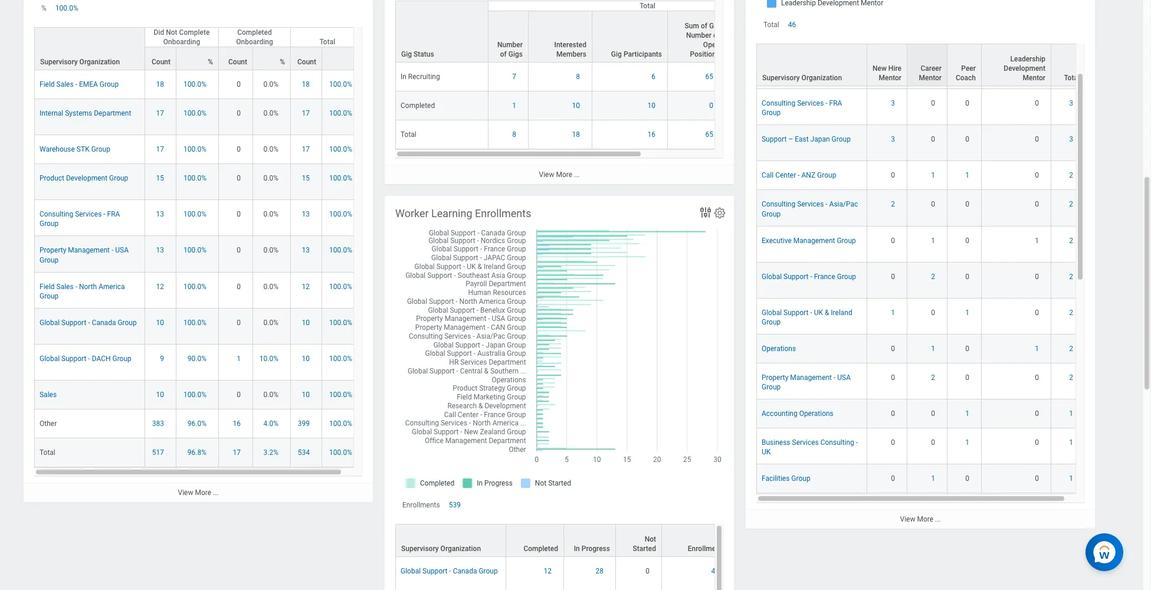 Task type: describe. For each thing, give the bounding box(es) containing it.
property for 0
[[762, 374, 789, 382]]

2 horizontal spatial of
[[713, 31, 720, 39]]

sales for emea
[[56, 80, 74, 88]]

completed inside column header
[[524, 545, 558, 553]]

gig for gig participants
[[611, 50, 622, 58]]

field for field sales - emea group
[[40, 80, 55, 88]]

row containing sum of gig number of open positions
[[395, 1, 807, 63]]

global support - canada group for 10
[[40, 318, 137, 327]]

row containing internal systems department
[[34, 99, 365, 135]]

north
[[79, 282, 97, 291]]

call
[[762, 171, 774, 180]]

2 vertical spatial sales
[[40, 391, 57, 399]]

dach
[[92, 355, 111, 363]]

- inside the consulting services - asia/pac group
[[826, 200, 828, 209]]

career mentor column header
[[908, 44, 948, 87]]

call center - anz group
[[762, 171, 836, 180]]

- inside field sales - north america group
[[75, 282, 77, 291]]

0 inside worker learning enrollments element
[[646, 567, 650, 575]]

peer coach column header
[[948, 44, 982, 87]]

3.2%
[[263, 448, 279, 457]]

2 for executive management group
[[1069, 236, 1073, 245]]

0 horizontal spatial enrollments
[[402, 501, 440, 509]]

- inside business services consulting - uk
[[856, 439, 858, 447]]

–
[[788, 135, 793, 144]]

global support - france group
[[762, 272, 856, 281]]

progress
[[582, 545, 610, 553]]

12 button for field sales - north america group
[[156, 282, 166, 291]]

support for 4
[[784, 70, 809, 79]]

completed onboarding button
[[219, 28, 290, 47]]

2 for consulting services - asia/pac group
[[1069, 200, 1073, 209]]

383 button
[[152, 419, 166, 428]]

global support - uk & ireland group link
[[762, 306, 852, 326]]

global support - dach group link
[[40, 352, 131, 363]]

12 button for global support - canada group
[[544, 566, 553, 576]]

product development group link
[[40, 172, 128, 182]]

1 vertical spatial 8 button
[[512, 130, 518, 139]]

sum of gig number of open positions button
[[668, 11, 725, 62]]

gigs
[[508, 50, 523, 58]]

accounting operations link
[[762, 407, 834, 418]]

gig participants column header
[[592, 1, 668, 63]]

worker
[[395, 207, 429, 219]]

row containing not started
[[395, 524, 732, 558]]

new hire mentor button
[[867, 44, 907, 86]]

supervisory organization button for total
[[757, 44, 867, 86]]

america
[[99, 282, 125, 291]]

gig for gig status
[[401, 50, 412, 58]]

1 horizontal spatial enrollments
[[475, 207, 531, 219]]

group inside the consulting services - asia/pac group
[[762, 210, 781, 218]]

% for '%' "popup button" related to 2nd % column header from the right
[[208, 58, 213, 66]]

2 onboarding from the left
[[236, 38, 273, 46]]

more for global support - dach group
[[195, 489, 211, 497]]

completed column header
[[506, 524, 564, 558]]

row containing executive management group
[[756, 226, 1086, 262]]

383
[[152, 420, 164, 428]]

global support - france group link
[[762, 270, 856, 281]]

leadership
[[1010, 55, 1046, 63]]

0 vertical spatial 8 button
[[576, 72, 582, 81]]

gig participants button
[[592, 11, 667, 62]]

0.0% for field sales - north america group
[[263, 282, 279, 291]]

new hire mentor column header
[[867, 44, 908, 87]]

2 horizontal spatial total button
[[1051, 44, 1085, 86]]

global support - canada group link for 12
[[401, 565, 498, 575]]

8 for the bottom the 8 button
[[512, 130, 516, 139]]

global for 4
[[762, 70, 782, 79]]

count for 1st the count column header from the left
[[152, 58, 171, 66]]

row containing operations
[[756, 335, 1086, 364]]

row containing global support - france group
[[756, 262, 1086, 299]]

1 horizontal spatial 12
[[302, 282, 310, 291]]

organization for total
[[802, 74, 842, 82]]

did not complete onboarding button
[[145, 28, 218, 47]]

7
[[512, 72, 516, 81]]

5
[[1069, 70, 1073, 79]]

services for 2
[[797, 200, 824, 209]]

... inside gig participation report element
[[574, 170, 580, 179]]

0.0% button for warehouse stk group
[[263, 145, 280, 154]]

global support - dach group
[[40, 355, 131, 363]]

28 button
[[596, 566, 605, 576]]

1 horizontal spatial operations
[[799, 410, 834, 418]]

0.0% button for field sales - emea group
[[263, 80, 280, 89]]

enrollments button
[[662, 525, 731, 556]]

supervisory inside talent marketplace participation element
[[40, 58, 78, 66]]

6
[[652, 72, 656, 81]]

399
[[298, 420, 310, 428]]

0 horizontal spatial supervisory organization button
[[35, 28, 145, 70]]

onboarding inside the did not complete onboarding
[[163, 38, 200, 46]]

view for global support - uk & ireland group
[[900, 515, 915, 523]]

other
[[40, 420, 57, 428]]

7 button
[[512, 72, 518, 81]]

count for first the count column header from right
[[297, 58, 316, 66]]

row containing support – east japan group
[[756, 125, 1086, 161]]

consulting services - fra group link for 3
[[762, 97, 842, 117]]

global support - uk & ireland group
[[762, 309, 852, 326]]

internal
[[40, 109, 63, 117]]

consulting services - fra group for 3
[[762, 99, 842, 117]]

configure and view chart data image
[[699, 205, 713, 219]]

product development group
[[40, 174, 128, 182]]

business services consulting - uk
[[762, 439, 858, 456]]

2 for call center - anz group
[[1069, 171, 1073, 180]]

japan
[[810, 135, 830, 144]]

support for 0
[[784, 309, 809, 317]]

of for number
[[500, 50, 507, 58]]

product
[[40, 174, 64, 182]]

row containing field sales - north america group
[[34, 272, 365, 308]]

view inside gig participation report element
[[539, 170, 554, 179]]

usa for 0
[[837, 374, 851, 382]]

row containing warehouse stk group
[[34, 135, 365, 164]]

2 % column header from the left
[[253, 28, 291, 71]]

534
[[298, 448, 310, 457]]

management for 1
[[794, 236, 835, 245]]

executive management group
[[762, 236, 856, 245]]

did not complete onboarding
[[154, 28, 210, 46]]

hire
[[889, 64, 902, 73]]

career mentor button
[[908, 44, 947, 86]]

worker learning enrollments element
[[385, 196, 734, 590]]

peer coach
[[956, 64, 976, 82]]

group inside global support - uk & ireland group
[[762, 318, 781, 326]]

row containing business services consulting - uk
[[756, 429, 1086, 465]]

new hire mentor
[[873, 64, 902, 82]]

534 button
[[298, 448, 312, 457]]

0.0% button for global support - canada group
[[263, 318, 280, 327]]

0.0% for sales
[[263, 391, 279, 399]]

internal systems department link
[[40, 107, 131, 117]]

facilities group
[[762, 475, 811, 483]]

property for 13
[[40, 246, 66, 255]]

global support - canada group link for 10
[[40, 316, 137, 327]]

2 button for consulting services - asia/pac group
[[1069, 200, 1075, 209]]

0.0% button for property management - usa group
[[263, 246, 280, 255]]

usa for 13
[[115, 246, 129, 255]]

1 horizontal spatial total button
[[489, 1, 807, 11]]

in for in recruiting
[[401, 72, 406, 81]]

support – east japan group link
[[762, 133, 851, 144]]

complete
[[179, 28, 210, 37]]

1 % column header from the left
[[176, 28, 219, 71]]

row containing global support - dach group
[[34, 345, 365, 381]]

row containing count
[[34, 28, 365, 71]]

global for 100.0%
[[40, 318, 60, 327]]

supervisory organization column header for enrollments
[[395, 524, 506, 558]]

field sales - north america group link
[[40, 280, 125, 300]]

18 button inside gig participation report element
[[572, 130, 582, 139]]

539
[[449, 501, 461, 509]]

28
[[596, 567, 604, 575]]

completed button
[[506, 525, 564, 556]]

65 button for 16
[[705, 130, 715, 139]]

development for mentor
[[1004, 64, 1046, 73]]

view for global support - dach group
[[178, 489, 193, 497]]

in recruiting element
[[401, 70, 440, 81]]

department
[[94, 109, 131, 117]]

open
[[703, 41, 720, 49]]

18 for leftmost 18 button
[[156, 80, 164, 88]]

2 for global support - uk & ireland group
[[1069, 309, 1073, 317]]

support – east japan group
[[762, 135, 851, 144]]

0 horizontal spatial 18 button
[[156, 80, 166, 89]]

uk inside global support - uk & ireland group
[[814, 309, 823, 317]]

9
[[160, 355, 164, 363]]

coach
[[956, 74, 976, 82]]

supervisory for enrollments
[[401, 545, 439, 553]]

&
[[825, 309, 829, 317]]

services for 0
[[792, 439, 819, 447]]

global for 90.0%
[[40, 355, 60, 363]]

mentor for hire
[[879, 74, 902, 82]]

1 15 button from the left
[[156, 174, 166, 183]]

in progress
[[574, 545, 610, 553]]

enrollments inside popup button
[[688, 545, 726, 553]]

warehouse stk group
[[40, 145, 110, 153]]

0.0% for internal systems department
[[263, 109, 279, 117]]

0.0% button for sales
[[263, 390, 280, 400]]

group inside field sales - north america group
[[40, 292, 59, 300]]

career mentor
[[919, 64, 942, 82]]

consulting services - asia/pac group
[[762, 200, 858, 218]]

5 button
[[1069, 70, 1075, 79]]

leadership development mentor button
[[982, 44, 1051, 86]]

row containing facilities group
[[756, 465, 1086, 494]]

did
[[154, 28, 164, 37]]

sales for north
[[56, 282, 74, 291]]

interested
[[554, 41, 587, 49]]

leadership development mentor
[[1004, 55, 1046, 82]]

supervisory organization for enrollments
[[401, 545, 481, 553]]

2 button for property management - usa group
[[1069, 373, 1075, 382]]

- inside worker learning enrollments element
[[449, 567, 451, 575]]

started
[[633, 545, 656, 553]]

services for 13
[[75, 210, 102, 218]]

mentorships element
[[746, 0, 1095, 590]]

row containing call center - anz group
[[756, 161, 1086, 190]]

not started button
[[616, 525, 661, 556]]

% button for 2nd % column header from the right
[[176, 47, 218, 70]]

8 for the 8 button to the top
[[576, 72, 580, 81]]



Task type: locate. For each thing, give the bounding box(es) containing it.
executive management group link
[[762, 234, 856, 245]]

1 vertical spatial operations
[[799, 410, 834, 418]]

of left the gigs
[[500, 50, 507, 58]]

fra for 3
[[829, 99, 842, 107]]

2 button for global support - france group
[[1069, 272, 1075, 281]]

uk inside business services consulting - uk
[[762, 448, 771, 456]]

539 button
[[449, 500, 463, 510]]

0 horizontal spatial operations
[[762, 345, 796, 353]]

sales link
[[40, 388, 57, 399]]

row containing in recruiting
[[395, 62, 807, 91]]

1 65 button from the top
[[705, 72, 715, 81]]

... inside mentorships element
[[935, 515, 941, 523]]

view more ... link for global support - dach group
[[24, 483, 373, 502]]

number of gigs
[[497, 41, 523, 58]]

career
[[921, 64, 942, 73]]

property management - usa group up accounting operations link
[[762, 374, 851, 391]]

property management - usa group link for 13
[[40, 244, 129, 264]]

2 for global support - france group
[[1069, 272, 1073, 281]]

consulting down global support center at top right
[[762, 99, 796, 107]]

in progress button
[[564, 525, 615, 556]]

1 horizontal spatial ...
[[574, 170, 580, 179]]

0 horizontal spatial consulting services - fra group link
[[40, 208, 120, 228]]

2 vertical spatial enrollments
[[688, 545, 726, 553]]

gig inside column header
[[401, 50, 412, 58]]

peer
[[961, 64, 976, 73]]

3 0.0% button from the top
[[263, 145, 280, 154]]

2 vertical spatial supervisory organization
[[401, 545, 481, 553]]

2 for operations
[[1069, 345, 1073, 353]]

0.0% for global support - canada group
[[263, 318, 279, 327]]

cell
[[867, 24, 908, 60], [908, 24, 948, 60], [948, 24, 982, 60], [982, 24, 1051, 60], [1051, 24, 1086, 60], [756, 494, 867, 530], [867, 494, 908, 530], [908, 494, 948, 530], [948, 494, 982, 530], [982, 494, 1051, 530], [1051, 494, 1086, 530]]

services inside the consulting services - asia/pac group
[[797, 200, 824, 209]]

view
[[539, 170, 554, 179], [178, 489, 193, 497], [900, 515, 915, 523]]

8 button down 7 button
[[512, 130, 518, 139]]

number
[[686, 31, 712, 39], [497, 41, 523, 49]]

1 vertical spatial view
[[178, 489, 193, 497]]

participants
[[624, 50, 662, 58]]

1 horizontal spatial supervisory organization column header
[[395, 524, 506, 558]]

0 vertical spatial field
[[40, 80, 55, 88]]

property management - usa group link up accounting operations link
[[762, 371, 851, 391]]

not started
[[633, 535, 656, 553]]

development inside product development group link
[[66, 174, 107, 182]]

0 horizontal spatial count
[[152, 58, 171, 66]]

field left north
[[40, 282, 55, 291]]

1 horizontal spatial 16 button
[[648, 130, 657, 139]]

16 button down 6
[[648, 130, 657, 139]]

supervisory organization column header down 46 button
[[756, 44, 867, 87]]

total button
[[489, 1, 807, 11], [291, 28, 364, 47], [1051, 44, 1085, 86]]

enrollments left 539
[[402, 501, 440, 509]]

uk left '&'
[[814, 309, 823, 317]]

row containing other
[[34, 410, 365, 438]]

6 0.0% button from the top
[[263, 246, 280, 255]]

1
[[1035, 70, 1039, 79], [512, 101, 516, 110], [931, 171, 935, 180], [965, 171, 969, 180], [931, 236, 935, 245], [1035, 236, 1039, 245], [891, 309, 895, 317], [965, 309, 969, 317], [931, 345, 935, 353], [1035, 345, 1039, 353], [237, 355, 241, 363], [965, 410, 969, 418], [1069, 410, 1073, 418], [965, 439, 969, 447], [1069, 439, 1073, 447], [931, 475, 935, 483], [1069, 475, 1073, 483]]

1 horizontal spatial number
[[686, 31, 712, 39]]

view more ... inside mentorships element
[[900, 515, 941, 523]]

7 0.0% button from the top
[[263, 282, 280, 291]]

number up the gigs
[[497, 41, 523, 49]]

2 horizontal spatial gig
[[709, 22, 720, 30]]

0 horizontal spatial 18
[[156, 80, 164, 88]]

supervisory organization inside worker learning enrollments element
[[401, 545, 481, 553]]

96.8% button
[[188, 448, 208, 457]]

1 horizontal spatial 12 button
[[302, 282, 312, 291]]

organization inside mentorships element
[[802, 74, 842, 82]]

mentor inside new hire mentor
[[879, 74, 902, 82]]

accounting
[[762, 410, 798, 418]]

field for field sales - north america group
[[40, 282, 55, 291]]

-
[[75, 80, 77, 88], [826, 99, 828, 107], [798, 171, 800, 180], [826, 200, 828, 209], [103, 210, 105, 218], [112, 246, 113, 255], [810, 272, 812, 281], [75, 282, 77, 291], [810, 309, 812, 317], [88, 318, 90, 327], [88, 355, 90, 363], [834, 374, 836, 382], [856, 439, 858, 447], [449, 567, 451, 575]]

5 0.0% from the top
[[263, 210, 279, 218]]

6 0.0% from the top
[[263, 246, 279, 255]]

- inside global support - uk & ireland group
[[810, 309, 812, 317]]

organization inside worker learning enrollments element
[[441, 545, 481, 553]]

total element
[[401, 128, 416, 139], [40, 446, 55, 457]]

usa inside talent marketplace participation element
[[115, 246, 129, 255]]

row containing field sales - emea group
[[34, 70, 365, 99]]

0 vertical spatial of
[[701, 22, 707, 30]]

canada for 10
[[92, 318, 116, 327]]

view more ... inside gig participation report element
[[539, 170, 580, 179]]

0.0% button for field sales - north america group
[[263, 282, 280, 291]]

count button for 2nd the count column header from the right
[[219, 47, 253, 70]]

organization inside talent marketplace participation element
[[79, 58, 120, 66]]

517
[[152, 448, 164, 457]]

1 mentor from the left
[[879, 74, 902, 82]]

supervisory organization for total
[[762, 74, 842, 82]]

gig inside column header
[[611, 50, 622, 58]]

0 horizontal spatial count button
[[145, 47, 176, 70]]

18 button
[[156, 80, 166, 89], [302, 80, 312, 89], [572, 130, 582, 139]]

global inside worker learning enrollments element
[[401, 567, 421, 575]]

management up accounting operations link
[[790, 374, 832, 382]]

fra inside talent marketplace participation element
[[107, 210, 120, 218]]

1 horizontal spatial count button
[[219, 47, 253, 70]]

property management - usa group link for 0
[[762, 371, 851, 391]]

1 onboarding from the left
[[163, 38, 200, 46]]

total element down completed element
[[401, 128, 416, 139]]

1 horizontal spatial development
[[1004, 64, 1046, 73]]

2 vertical spatial ...
[[935, 515, 941, 523]]

business services consulting - uk link
[[762, 436, 858, 456]]

2 horizontal spatial supervisory organization column header
[[756, 44, 867, 87]]

% column header
[[176, 28, 219, 71], [253, 28, 291, 71]]

completed inside gig participation report element
[[401, 101, 435, 110]]

1 0.0% from the top
[[263, 80, 279, 88]]

1 horizontal spatial center
[[810, 70, 831, 79]]

number of gigs column header
[[489, 1, 529, 63]]

support inside worker learning enrollments element
[[423, 567, 447, 575]]

3 count from the left
[[297, 58, 316, 66]]

96.8%
[[188, 448, 207, 457]]

mentor inside career mentor popup button
[[919, 74, 942, 82]]

1 horizontal spatial canada
[[453, 567, 477, 575]]

1 vertical spatial global support - canada group
[[401, 567, 498, 575]]

2 vertical spatial completed
[[524, 545, 558, 553]]

property inside talent marketplace participation element
[[40, 246, 66, 255]]

0 horizontal spatial center
[[775, 171, 796, 180]]

2 horizontal spatial count button
[[291, 47, 322, 70]]

0 vertical spatial organization
[[79, 58, 120, 66]]

9 0.0% from the top
[[263, 391, 279, 399]]

consulting services - fra group inside mentorships element
[[762, 99, 842, 117]]

view more ... link for global support - uk & ireland group
[[746, 509, 1095, 529]]

consulting down "accounting operations"
[[821, 439, 854, 447]]

not started column header
[[616, 524, 662, 558]]

field up internal at left
[[40, 80, 55, 88]]

services inside business services consulting - uk
[[792, 439, 819, 447]]

global for 0
[[762, 309, 782, 317]]

mentor down hire
[[879, 74, 902, 82]]

development down leadership
[[1004, 64, 1046, 73]]

not up started
[[645, 535, 656, 543]]

completed onboarding
[[236, 28, 273, 46]]

operations up business services consulting - uk link
[[799, 410, 834, 418]]

0 vertical spatial uk
[[814, 309, 823, 317]]

consulting for 13
[[40, 210, 73, 218]]

east
[[795, 135, 809, 144]]

count column header right completed onboarding popup button
[[291, 28, 322, 71]]

support inside global support - uk & ireland group
[[784, 309, 809, 317]]

row containing accounting operations
[[756, 400, 1086, 429]]

1 horizontal spatial 15
[[302, 174, 310, 182]]

supervisory inside mentorships element
[[762, 74, 800, 82]]

0 horizontal spatial usa
[[115, 246, 129, 255]]

0.0% for warehouse stk group
[[263, 145, 279, 153]]

2 count from the left
[[228, 58, 247, 66]]

supervisory
[[40, 58, 78, 66], [762, 74, 800, 82], [401, 545, 439, 553]]

consulting inside business services consulting - uk
[[821, 439, 854, 447]]

canada inside talent marketplace participation element
[[92, 318, 116, 327]]

0.0% for consulting services - fra group
[[263, 210, 279, 218]]

96.0% button
[[188, 419, 208, 428]]

more inside mentorships element
[[917, 515, 934, 523]]

1 vertical spatial field
[[40, 282, 55, 291]]

development down stk
[[66, 174, 107, 182]]

100.0%
[[55, 4, 78, 12], [184, 80, 207, 88], [329, 80, 352, 88], [184, 109, 207, 117], [329, 109, 352, 117], [184, 145, 207, 153], [329, 145, 352, 153], [184, 174, 207, 182], [329, 174, 352, 182], [184, 210, 207, 218], [329, 210, 352, 218], [184, 246, 207, 255], [329, 246, 352, 255], [184, 282, 207, 291], [329, 282, 352, 291], [184, 318, 207, 327], [329, 318, 352, 327], [329, 355, 352, 363], [184, 391, 207, 399], [329, 391, 352, 399], [329, 420, 352, 428], [329, 448, 352, 457]]

consulting services - fra group down product development group
[[40, 210, 120, 228]]

consulting services - fra group link for 13
[[40, 208, 120, 228]]

10
[[572, 101, 580, 110], [648, 101, 656, 110], [156, 318, 164, 327], [302, 318, 310, 327], [302, 355, 310, 363], [156, 391, 164, 399], [302, 391, 310, 399]]

0 horizontal spatial more
[[195, 489, 211, 497]]

0 horizontal spatial completed
[[237, 28, 272, 37]]

1 vertical spatial organization
[[802, 74, 842, 82]]

in recruiting
[[401, 72, 440, 81]]

internal systems department
[[40, 109, 131, 117]]

worker learning enrollments
[[395, 207, 531, 219]]

1 horizontal spatial count column header
[[219, 28, 253, 71]]

1 horizontal spatial 16
[[648, 130, 656, 139]]

0 horizontal spatial view
[[178, 489, 193, 497]]

view more ... for global support - dach group
[[178, 489, 219, 497]]

399 button
[[298, 419, 312, 428]]

1 65 from the top
[[705, 72, 713, 81]]

0 vertical spatial global support - canada group link
[[40, 316, 137, 327]]

0 vertical spatial canada
[[92, 318, 116, 327]]

warehouse stk group link
[[40, 143, 110, 153]]

0 vertical spatial development
[[1004, 64, 1046, 73]]

development inside leadership development mentor popup button
[[1004, 64, 1046, 73]]

services right business
[[792, 439, 819, 447]]

gig participation report element
[[385, 0, 807, 184]]

0 horizontal spatial number
[[497, 41, 523, 49]]

1 horizontal spatial mentor
[[919, 74, 942, 82]]

row containing sales
[[34, 381, 365, 410]]

management down the consulting services - asia/pac group
[[794, 236, 835, 245]]

consulting services - fra group for 13
[[40, 210, 120, 228]]

view more ... for global support - uk & ireland group
[[900, 515, 941, 523]]

1 vertical spatial view more ...
[[178, 489, 219, 497]]

2 65 button from the top
[[705, 130, 715, 139]]

property up field sales - north america group link
[[40, 246, 66, 255]]

property management - usa group for 0
[[762, 374, 851, 391]]

property inside mentorships element
[[762, 374, 789, 382]]

% for '%' "popup button" corresponding to 2nd % column header from left
[[280, 58, 285, 66]]

consulting inside talent marketplace participation element
[[40, 210, 73, 218]]

0.0% for field sales - emea group
[[263, 80, 279, 88]]

number inside number of gigs popup button
[[497, 41, 523, 49]]

services
[[797, 99, 824, 107], [797, 200, 824, 209], [75, 210, 102, 218], [792, 439, 819, 447]]

1 horizontal spatial global support - canada group link
[[401, 565, 498, 575]]

view inside mentorships element
[[900, 515, 915, 523]]

property management - usa group link up north
[[40, 244, 129, 264]]

4.0%
[[263, 420, 279, 428]]

supervisory organization down 539
[[401, 545, 481, 553]]

mentor down career
[[919, 74, 942, 82]]

2 % button from the left
[[253, 47, 290, 70]]

more inside talent marketplace participation element
[[195, 489, 211, 497]]

3 mentor from the left
[[1023, 74, 1046, 82]]

2 15 from the left
[[302, 174, 310, 182]]

0 horizontal spatial canada
[[92, 318, 116, 327]]

1 vertical spatial 65
[[705, 130, 713, 139]]

supervisory organization inside mentorships element
[[762, 74, 842, 82]]

consulting for 3
[[762, 99, 796, 107]]

1 horizontal spatial global support - canada group
[[401, 567, 498, 575]]

1 horizontal spatial total element
[[401, 128, 416, 139]]

1 horizontal spatial supervisory organization button
[[396, 525, 506, 556]]

...
[[574, 170, 580, 179], [213, 489, 219, 497], [935, 515, 941, 523]]

consulting inside the consulting services - asia/pac group
[[762, 200, 796, 209]]

0 horizontal spatial property management - usa group link
[[40, 244, 129, 264]]

supervisory organization button up emea
[[35, 28, 145, 70]]

members
[[556, 50, 587, 58]]

12 inside worker learning enrollments element
[[544, 567, 552, 575]]

consulting services - fra group inside talent marketplace participation element
[[40, 210, 120, 228]]

0 button
[[891, 70, 897, 79], [965, 70, 971, 79], [237, 80, 243, 89], [931, 99, 937, 108], [965, 99, 971, 108], [1035, 99, 1041, 108], [709, 101, 715, 110], [237, 109, 243, 118], [931, 135, 937, 144], [965, 135, 971, 144], [1035, 135, 1041, 144], [237, 145, 243, 154], [891, 171, 897, 180], [1035, 171, 1041, 180], [237, 174, 243, 183], [931, 200, 937, 209], [965, 200, 971, 209], [1035, 200, 1041, 209], [237, 210, 243, 219], [891, 236, 897, 245], [965, 236, 971, 245], [237, 246, 243, 255], [891, 272, 897, 281], [965, 272, 971, 281], [1035, 272, 1041, 281], [237, 282, 243, 291], [931, 308, 937, 317], [1035, 308, 1041, 317], [237, 318, 243, 327], [891, 344, 897, 354], [965, 344, 971, 354], [891, 373, 897, 382], [965, 373, 971, 382], [1035, 373, 1041, 382], [237, 390, 243, 400], [891, 409, 897, 419], [931, 409, 937, 419], [1035, 409, 1041, 419], [891, 438, 897, 447], [931, 438, 937, 447], [1035, 438, 1041, 447], [891, 474, 897, 484], [965, 474, 971, 484], [1035, 474, 1041, 484], [646, 566, 651, 576]]

2 count column header from the left
[[219, 28, 253, 71]]

management up north
[[68, 246, 110, 255]]

1 horizontal spatial 15 button
[[302, 174, 312, 183]]

management
[[794, 236, 835, 245], [68, 246, 110, 255], [790, 374, 832, 382]]

0 horizontal spatial count column header
[[145, 28, 176, 71]]

1 horizontal spatial uk
[[814, 309, 823, 317]]

fra down product development group
[[107, 210, 120, 218]]

8 inside row
[[576, 72, 580, 81]]

2 horizontal spatial supervisory organization button
[[757, 44, 867, 86]]

total element inside talent marketplace participation element
[[40, 446, 55, 457]]

development for group
[[66, 174, 107, 182]]

gig left the status
[[401, 50, 412, 58]]

3 count column header from the left
[[291, 28, 322, 71]]

supervisory organization button for enrollments
[[396, 525, 506, 556]]

1 15 from the left
[[156, 174, 164, 182]]

global support center
[[762, 70, 831, 79]]

... for global support - uk & ireland group
[[935, 515, 941, 523]]

services inside talent marketplace participation element
[[75, 210, 102, 218]]

in inside in recruiting "element"
[[401, 72, 406, 81]]

count column header
[[145, 28, 176, 71], [219, 28, 253, 71], [291, 28, 322, 71]]

0 vertical spatial center
[[810, 70, 831, 79]]

1 vertical spatial 16
[[233, 420, 241, 428]]

0 vertical spatial sales
[[56, 80, 74, 88]]

mentor inside leadership development mentor
[[1023, 74, 1046, 82]]

supervisory organization button down 539
[[396, 525, 506, 556]]

sales left north
[[56, 282, 74, 291]]

global support - canada group inside talent marketplace participation element
[[40, 318, 137, 327]]

facilities
[[762, 475, 790, 483]]

1 vertical spatial completed
[[401, 101, 435, 110]]

supervisory organization button down 46 button
[[757, 44, 867, 86]]

mentor down leadership
[[1023, 74, 1046, 82]]

0 vertical spatial in
[[401, 72, 406, 81]]

global support - canada group link inside worker learning enrollments element
[[401, 565, 498, 575]]

services down global support center at top right
[[797, 99, 824, 107]]

18 for the middle 18 button
[[302, 80, 310, 88]]

1 count column header from the left
[[145, 28, 176, 71]]

0.0% button
[[263, 80, 280, 89], [263, 109, 280, 118], [263, 145, 280, 154], [263, 174, 280, 183], [263, 210, 280, 219], [263, 246, 280, 255], [263, 282, 280, 291], [263, 318, 280, 327], [263, 390, 280, 400]]

facilities group link
[[762, 472, 811, 483]]

count
[[152, 58, 171, 66], [228, 58, 247, 66], [297, 58, 316, 66]]

4.0% button
[[263, 419, 280, 428]]

completed for completed onboarding
[[237, 28, 272, 37]]

support for 100.0%
[[61, 318, 86, 327]]

2 field from the top
[[40, 282, 55, 291]]

count button for first the count column header from right
[[291, 47, 322, 70]]

of right sum
[[701, 22, 707, 30]]

3
[[891, 99, 895, 107], [1069, 99, 1073, 107], [891, 135, 895, 144], [1069, 135, 1073, 144]]

gig status
[[401, 50, 434, 58]]

supervisory organization column header down 539
[[395, 524, 506, 558]]

16 button
[[648, 130, 657, 139], [233, 419, 243, 428]]

8 0.0% from the top
[[263, 318, 279, 327]]

... inside talent marketplace participation element
[[213, 489, 219, 497]]

1 horizontal spatial 18
[[302, 80, 310, 88]]

mentor for development
[[1023, 74, 1046, 82]]

supervisory organization inside talent marketplace participation element
[[40, 58, 120, 66]]

consulting
[[762, 99, 796, 107], [762, 200, 796, 209], [40, 210, 73, 218], [821, 439, 854, 447]]

row
[[395, 0, 807, 63], [395, 1, 807, 63], [756, 24, 1086, 60], [34, 27, 365, 71], [34, 28, 365, 71], [756, 44, 1086, 87], [756, 60, 1086, 89], [395, 62, 807, 91], [34, 70, 365, 99], [756, 89, 1086, 125], [395, 91, 807, 120], [34, 99, 365, 135], [395, 120, 807, 149], [756, 125, 1086, 161], [34, 135, 365, 164], [756, 161, 1086, 190], [34, 164, 365, 200], [756, 190, 1086, 226], [34, 200, 365, 236], [756, 226, 1086, 262], [34, 236, 365, 272], [756, 262, 1086, 299], [34, 272, 365, 308], [756, 299, 1086, 335], [34, 308, 365, 345], [756, 335, 1086, 364], [34, 345, 365, 381], [756, 364, 1086, 400], [34, 381, 365, 410], [756, 400, 1086, 429], [34, 410, 365, 438], [756, 429, 1086, 465], [34, 438, 365, 467], [756, 465, 1086, 494], [756, 494, 1086, 530], [395, 524, 732, 558], [395, 557, 732, 590]]

0 horizontal spatial supervisory organization column header
[[34, 27, 145, 71]]

1 horizontal spatial count
[[228, 58, 247, 66]]

field sales - north america group
[[40, 282, 125, 300]]

4 button
[[931, 70, 937, 79]]

1 inside gig participation report element
[[512, 101, 516, 110]]

warehouse
[[40, 145, 75, 153]]

0.0% for product development group
[[263, 174, 279, 182]]

1 vertical spatial 16 button
[[233, 419, 243, 428]]

other element
[[40, 417, 57, 428]]

2 mentor from the left
[[919, 74, 942, 82]]

2 vertical spatial of
[[500, 50, 507, 58]]

12 for field sales - north america group
[[156, 282, 164, 291]]

completed inside completed onboarding
[[237, 28, 272, 37]]

16 inside row
[[233, 420, 241, 428]]

usa
[[115, 246, 129, 255], [837, 374, 851, 382]]

row containing did not complete onboarding
[[34, 27, 365, 71]]

supervisory organization column header inside worker learning enrollments element
[[395, 524, 506, 558]]

in for in progress
[[574, 545, 580, 553]]

2 button for operations
[[1069, 344, 1075, 354]]

5 0.0% button from the top
[[263, 210, 280, 219]]

0 vertical spatial global support - canada group
[[40, 318, 137, 327]]

2 for property management - usa group
[[1069, 374, 1073, 382]]

16 for 4.0%
[[233, 420, 241, 428]]

not right did
[[166, 28, 177, 37]]

sales up other element
[[40, 391, 57, 399]]

1 horizontal spatial 8
[[576, 72, 580, 81]]

0 horizontal spatial development
[[66, 174, 107, 182]]

asia/pac
[[829, 200, 858, 209]]

supervisory organization down 46 button
[[762, 74, 842, 82]]

consulting for 2
[[762, 200, 796, 209]]

sales inside field sales - north america group
[[56, 282, 74, 291]]

8 button
[[576, 72, 582, 81], [512, 130, 518, 139]]

enrollments right the learning
[[475, 207, 531, 219]]

global support - canada group inside worker learning enrollments element
[[401, 567, 498, 575]]

1 horizontal spatial property management - usa group link
[[762, 371, 851, 391]]

services down anz
[[797, 200, 824, 209]]

0 horizontal spatial 16
[[233, 420, 241, 428]]

16 down 6
[[648, 130, 656, 139]]

4
[[931, 70, 935, 79]]

10.0%
[[260, 355, 279, 363]]

completed
[[237, 28, 272, 37], [401, 101, 435, 110], [524, 545, 558, 553]]

interested members column header
[[529, 1, 592, 63]]

0 vertical spatial management
[[794, 236, 835, 245]]

2 vertical spatial supervisory
[[401, 545, 439, 553]]

16 for 65
[[648, 130, 656, 139]]

consulting services - fra group up the support – east japan group link
[[762, 99, 842, 117]]

2 65 from the top
[[705, 130, 713, 139]]

2 horizontal spatial completed
[[524, 545, 558, 553]]

46 button
[[788, 20, 798, 29]]

2 count button from the left
[[219, 47, 253, 70]]

8 down 7 button
[[512, 130, 516, 139]]

18 for 18 button within gig participation report element
[[572, 130, 580, 139]]

in
[[401, 72, 406, 81], [574, 545, 580, 553]]

consulting services - fra group link down product development group
[[40, 208, 120, 228]]

property
[[40, 246, 66, 255], [762, 374, 789, 382]]

0 horizontal spatial supervisory
[[40, 58, 78, 66]]

1 vertical spatial usa
[[837, 374, 851, 382]]

... for global support - dach group
[[213, 489, 219, 497]]

count for 2nd the count column header from the right
[[228, 58, 247, 66]]

global inside global support center link
[[762, 70, 782, 79]]

1 0.0% button from the top
[[263, 80, 280, 89]]

not inside the did not complete onboarding
[[166, 28, 177, 37]]

view more ... inside talent marketplace participation element
[[178, 489, 219, 497]]

gig status column header
[[395, 0, 489, 63]]

row containing product development group
[[34, 164, 365, 200]]

more for global support - uk & ireland group
[[917, 515, 934, 523]]

of inside number of gigs
[[500, 50, 507, 58]]

of up open
[[713, 31, 720, 39]]

16 left 4.0%
[[233, 420, 241, 428]]

0.0% for property management - usa group
[[263, 246, 279, 255]]

0 vertical spatial 16
[[648, 130, 656, 139]]

0.0% button for consulting services - fra group
[[263, 210, 280, 219]]

view more ... link inside gig participation report element
[[385, 165, 734, 184]]

2 vertical spatial management
[[790, 374, 832, 382]]

1 count button from the left
[[145, 47, 176, 70]]

90.0%
[[188, 355, 207, 363]]

0 horizontal spatial fra
[[107, 210, 120, 218]]

global support - canada group for 12
[[401, 567, 498, 575]]

1 % button from the left
[[176, 47, 218, 70]]

property down operations link
[[762, 374, 789, 382]]

15 button
[[156, 174, 166, 183], [302, 174, 312, 183]]

8 button down members
[[576, 72, 582, 81]]

global
[[762, 70, 782, 79], [762, 272, 782, 281], [762, 309, 782, 317], [40, 318, 60, 327], [40, 355, 60, 363], [401, 567, 421, 575]]

not inside not started
[[645, 535, 656, 543]]

%
[[41, 4, 46, 12], [208, 58, 213, 66], [280, 58, 285, 66], [354, 58, 359, 66]]

8 down members
[[576, 72, 580, 81]]

0 horizontal spatial 8
[[512, 130, 516, 139]]

row containing global support center
[[756, 60, 1086, 89]]

talent marketplace participation element
[[24, 0, 373, 502]]

% for first '%' "popup button" from the right
[[354, 58, 359, 66]]

0 vertical spatial enrollments
[[475, 207, 531, 219]]

consulting down product
[[40, 210, 73, 218]]

sum
[[685, 22, 699, 30]]

group inside worker learning enrollments element
[[479, 567, 498, 575]]

support for 90.0%
[[61, 355, 86, 363]]

fra inside mentorships element
[[829, 99, 842, 107]]

12 button
[[156, 282, 166, 291], [302, 282, 312, 291], [544, 566, 553, 576]]

3.2% button
[[263, 448, 280, 457]]

0.0% button for internal systems department
[[263, 109, 280, 118]]

management inside talent marketplace participation element
[[68, 246, 110, 255]]

global for 28
[[401, 567, 421, 575]]

2 horizontal spatial supervisory organization
[[762, 74, 842, 82]]

property management - usa group up north
[[40, 246, 129, 264]]

configure worker learning enrollments image
[[713, 206, 726, 219]]

count button for 1st the count column header from the left
[[145, 47, 176, 70]]

supervisory organization column header inside talent marketplace participation element
[[34, 27, 145, 71]]

8 0.0% button from the top
[[263, 318, 280, 327]]

in progress column header
[[564, 524, 616, 558]]

1 horizontal spatial consulting services - fra group
[[762, 99, 842, 117]]

canada for 12
[[453, 567, 477, 575]]

enrollments up enrollments image
[[688, 545, 726, 553]]

16 button for 65
[[648, 130, 657, 139]]

2 vertical spatial view more ...
[[900, 515, 941, 523]]

3 % button from the left
[[322, 47, 364, 70]]

consulting services - fra group link up the support – east japan group link
[[762, 97, 842, 117]]

1 count from the left
[[152, 58, 171, 66]]

16 inside gig participation report element
[[648, 130, 656, 139]]

total element down other
[[40, 446, 55, 457]]

supervisory organization column header up emea
[[34, 27, 145, 71]]

field sales - emea group
[[40, 80, 119, 88]]

1 vertical spatial canada
[[453, 567, 477, 575]]

number inside sum of gig number of open positions
[[686, 31, 712, 39]]

16 button left 4.0%
[[233, 419, 243, 428]]

supervisory organization column header for total
[[756, 44, 867, 87]]

organization for enrollments
[[441, 545, 481, 553]]

90.0% button
[[188, 354, 208, 363]]

0 vertical spatial 8
[[576, 72, 580, 81]]

18 inside gig participation report element
[[572, 130, 580, 139]]

0 horizontal spatial total button
[[291, 28, 364, 47]]

count column header right complete
[[219, 28, 253, 71]]

gig status button
[[396, 1, 488, 62]]

1 horizontal spatial 18 button
[[302, 80, 312, 89]]

learning
[[431, 207, 472, 219]]

view inside talent marketplace participation element
[[178, 489, 193, 497]]

uk down business
[[762, 448, 771, 456]]

8
[[576, 72, 580, 81], [512, 130, 516, 139]]

row containing global support - uk & ireland group
[[756, 299, 1086, 335]]

count column header left complete
[[145, 28, 176, 71]]

9 0.0% button from the top
[[263, 390, 280, 400]]

1 vertical spatial 65 button
[[705, 130, 715, 139]]

management inside row
[[794, 236, 835, 245]]

supervisory organization up field sales - emea group link
[[40, 58, 120, 66]]

enrollments image
[[667, 566, 726, 576]]

global for 2
[[762, 272, 782, 281]]

4 0.0% from the top
[[263, 174, 279, 182]]

in left progress
[[574, 545, 580, 553]]

row containing leadership development mentor
[[756, 44, 1086, 87]]

mentor
[[879, 74, 902, 82], [919, 74, 942, 82], [1023, 74, 1046, 82]]

anz
[[802, 171, 816, 180]]

2 horizontal spatial view
[[900, 515, 915, 523]]

global inside the "global support - france group" link
[[762, 272, 782, 281]]

13
[[156, 210, 164, 218], [302, 210, 310, 218], [156, 246, 164, 255], [302, 246, 310, 255]]

leadership development mentor column header
[[982, 44, 1051, 87]]

1 horizontal spatial % button
[[253, 47, 290, 70]]

in left 'recruiting'
[[401, 72, 406, 81]]

operations down global support - uk & ireland group
[[762, 345, 796, 353]]

0 vertical spatial property management - usa group
[[40, 246, 129, 264]]

sales left emea
[[56, 80, 74, 88]]

field sales - emea group link
[[40, 78, 119, 88]]

row containing completed
[[395, 91, 807, 120]]

supervisory organization column header
[[34, 27, 145, 71], [756, 44, 867, 87], [395, 524, 506, 558]]

2 15 button from the left
[[302, 174, 312, 183]]

15
[[156, 174, 164, 182], [302, 174, 310, 182]]

4 0.0% button from the top
[[263, 174, 280, 183]]

total element for 8
[[401, 128, 416, 139]]

supervisory inside worker learning enrollments element
[[401, 545, 439, 553]]

organization
[[79, 58, 120, 66], [802, 74, 842, 82], [441, 545, 481, 553]]

management for 2
[[790, 374, 832, 382]]

number down sum
[[686, 31, 712, 39]]

3 0.0% from the top
[[263, 145, 279, 153]]

2 horizontal spatial ...
[[935, 515, 941, 523]]

2 0.0% button from the top
[[263, 109, 280, 118]]

2 0.0% from the top
[[263, 109, 279, 117]]

7 0.0% from the top
[[263, 282, 279, 291]]

stk
[[77, 145, 90, 153]]

support for 28
[[423, 567, 447, 575]]

total element for 517
[[40, 446, 55, 457]]

usa inside mentorships element
[[837, 374, 851, 382]]

2 button for call center - anz group
[[1069, 171, 1075, 180]]

65 inside row
[[705, 72, 713, 81]]

global inside global support - dach group link
[[40, 355, 60, 363]]

services down product development group
[[75, 210, 102, 218]]

property management - usa group inside mentorships element
[[762, 374, 851, 391]]

1 field from the top
[[40, 80, 55, 88]]

positions
[[690, 50, 720, 58]]

consulting down call
[[762, 200, 796, 209]]

global inside global support - uk & ireland group
[[762, 309, 782, 317]]

0 inside gig participation report element
[[709, 101, 713, 110]]

1 horizontal spatial organization
[[441, 545, 481, 553]]

in inside in progress popup button
[[574, 545, 580, 553]]

gig left participants
[[611, 50, 622, 58]]

accounting operations
[[762, 410, 834, 418]]

services for 3
[[797, 99, 824, 107]]

more inside gig participation report element
[[556, 170, 572, 179]]

canada inside worker learning enrollments element
[[453, 567, 477, 575]]

field inside field sales - north america group
[[40, 282, 55, 291]]

completed for completed element
[[401, 101, 435, 110]]

65 button for 6
[[705, 72, 715, 81]]

row containing consulting services - asia/pac group
[[756, 190, 1086, 226]]

completed element
[[401, 99, 435, 110]]

peer coach button
[[948, 44, 981, 86]]

support
[[784, 70, 809, 79], [762, 135, 787, 144], [784, 272, 809, 281], [784, 309, 809, 317], [61, 318, 86, 327], [61, 355, 86, 363], [423, 567, 447, 575]]

% button for 2nd % column header from left
[[253, 47, 290, 70]]

property management - usa group inside talent marketplace participation element
[[40, 246, 129, 264]]

gig up open
[[709, 22, 720, 30]]

fra up japan
[[829, 99, 842, 107]]

gig inside sum of gig number of open positions
[[709, 22, 720, 30]]

0.0% button for product development group
[[263, 174, 280, 183]]

1 inside talent marketplace participation element
[[237, 355, 241, 363]]

3 count button from the left
[[291, 47, 322, 70]]



Task type: vqa. For each thing, say whether or not it's contained in the screenshot.


